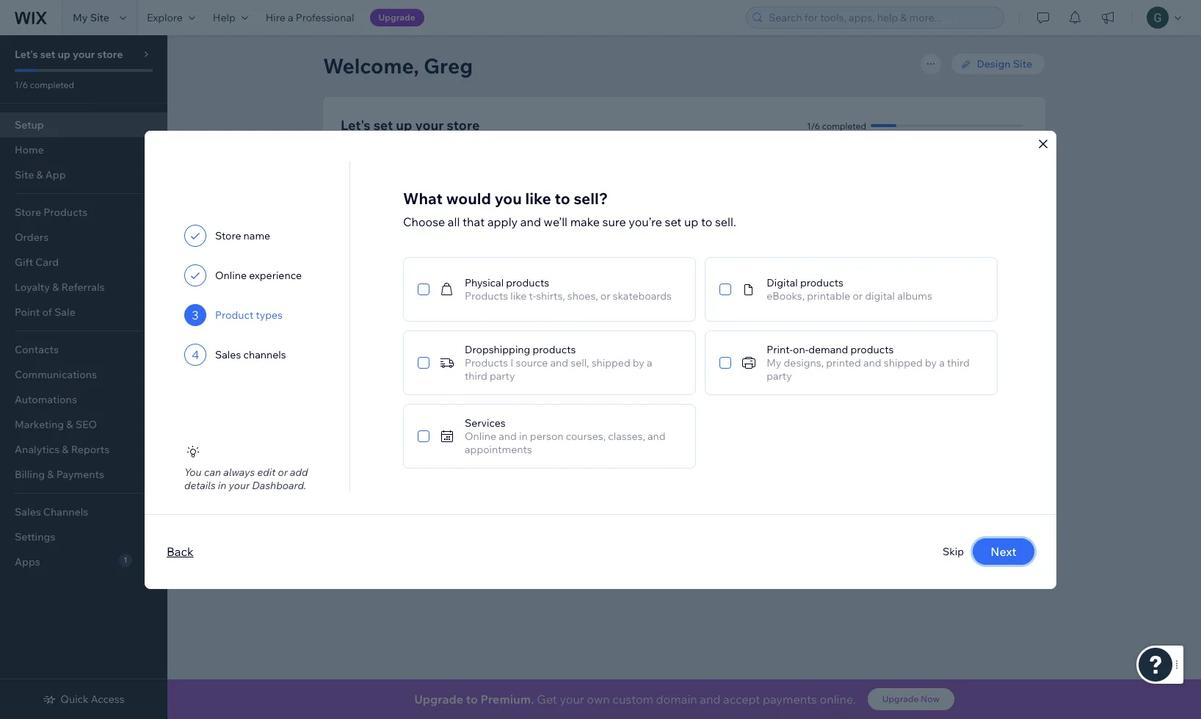 Task type: describe. For each thing, give the bounding box(es) containing it.
your right find
[[393, 242, 414, 256]]

up left the shipping at the left of the page
[[388, 369, 401, 382]]

payments
[[960, 328, 1008, 341]]

find your perfect domain and secure it in a few clicks.
[[369, 242, 623, 256]]

site for my site
[[90, 11, 109, 24]]

show
[[701, 511, 728, 524]]

customers
[[434, 451, 485, 464]]

stands
[[598, 511, 631, 524]]

0 horizontal spatial get
[[369, 451, 387, 464]]

upgrade button
[[370, 9, 424, 26]]

get found by customers on google
[[369, 451, 537, 464]]

a inside dropshipping products products i source and sell, shipped by a third party
[[647, 356, 653, 369]]

design for design your website
[[369, 410, 403, 423]]

sales channels
[[215, 348, 286, 361]]

1 vertical spatial custom
[[613, 692, 654, 707]]

own
[[587, 692, 610, 707]]

products inside print-on-demand products my designs, printed and shipped by a third party
[[851, 343, 894, 356]]

up for shipping
[[948, 369, 962, 382]]

by inside dropshipping products products i source and sell, shipped by a third party
[[633, 356, 645, 369]]

sale
[[54, 306, 76, 319]]

home link
[[0, 137, 167, 162]]

skip button
[[943, 545, 964, 558]]

we'll
[[544, 214, 568, 229]]

0 horizontal spatial my
[[73, 11, 88, 24]]

sidebar element
[[0, 35, 167, 719]]

printed
[[826, 356, 861, 369]]

up inside "what would you like to sell? choose all that apply and we'll make sure you're set up to sell."
[[685, 214, 699, 229]]

set up shipping
[[929, 369, 1008, 382]]

quick access button
[[43, 693, 125, 706]]

products for physical
[[465, 289, 508, 302]]

1 vertical spatial get
[[537, 692, 557, 707]]

1 vertical spatial let's set up your store
[[341, 117, 480, 134]]

next
[[991, 544, 1017, 559]]

source
[[516, 356, 548, 369]]

google
[[502, 451, 537, 464]]

name
[[244, 229, 270, 242]]

found
[[389, 451, 418, 464]]

product types
[[215, 308, 283, 321]]

up down welcome, greg
[[396, 117, 412, 134]]

you can always edit or add details in your dashboard.
[[184, 465, 308, 492]]

my site
[[73, 11, 109, 24]]

ukraine
[[657, 511, 695, 524]]

your
[[730, 511, 752, 524]]

0 horizontal spatial custom
[[422, 208, 458, 221]]

upgrade to premium. get your own custom domain and accept payments online.
[[414, 692, 856, 707]]

party inside dropshipping products products i source and sell, shipped by a third party
[[490, 369, 515, 382]]

up left payment
[[388, 328, 401, 341]]

you're
[[629, 214, 662, 229]]

your down greg
[[415, 117, 444, 134]]

show your support button
[[701, 511, 794, 524]]

and left delivery
[[447, 369, 465, 382]]

classes,
[[608, 429, 646, 443]]

quick
[[60, 693, 89, 706]]

designs,
[[784, 356, 824, 369]]

2 horizontal spatial to
[[701, 214, 713, 229]]

point of sale link
[[0, 300, 167, 325]]

edit
[[257, 465, 276, 479]]

sell,
[[571, 356, 589, 369]]

albums
[[898, 289, 933, 302]]

or inside physical products products like t-shirts, shoes, or skateboards
[[601, 289, 611, 302]]

domain for custom
[[461, 208, 497, 221]]

and inside "what would you like to sell? choose all that apply and we'll make sure you're set up to sell."
[[521, 214, 541, 229]]

design your website
[[369, 410, 467, 423]]

set inside sidebar element
[[40, 48, 55, 61]]

wix
[[577, 511, 595, 524]]

and inside dropshipping products products i source and sell, shipped by a third party
[[550, 356, 569, 369]]

and left the secure
[[492, 242, 510, 256]]

1 horizontal spatial store
[[447, 117, 480, 134]]

set up payment methods
[[369, 328, 490, 341]]

professional
[[296, 11, 354, 24]]

digital
[[767, 276, 798, 289]]

i
[[511, 356, 514, 369]]

0 vertical spatial to
[[555, 188, 570, 207]]

choose
[[403, 214, 445, 229]]

sales
[[215, 348, 241, 361]]

on
[[487, 451, 499, 464]]

upgrade now
[[883, 693, 940, 704]]

printable
[[807, 289, 851, 302]]

welcome, greg
[[323, 53, 473, 79]]

my inside print-on-demand products my designs, printed and shipped by a third party
[[767, 356, 782, 369]]

ebooks,
[[767, 289, 805, 302]]

let's inside sidebar element
[[15, 48, 38, 61]]

would
[[446, 188, 491, 207]]

help button
[[204, 0, 257, 35]]

or for digital products ebooks, printable or digital albums
[[853, 289, 863, 302]]

shipped inside print-on-demand products my designs, printed and shipped by a third party
[[884, 356, 923, 369]]

up inside sidebar element
[[58, 48, 70, 61]]

methods
[[448, 328, 490, 341]]

party inside print-on-demand products my designs, printed and shipped by a third party
[[767, 369, 792, 382]]

up for payments
[[944, 328, 958, 341]]

set up shipping button
[[916, 364, 1022, 386]]

sell.
[[715, 214, 737, 229]]

experience
[[249, 268, 302, 282]]

settings
[[15, 530, 55, 544]]

home
[[15, 143, 44, 156]]

quick access
[[60, 693, 125, 706]]

a down what on the left of page
[[414, 208, 419, 221]]

design site link
[[951, 53, 1046, 75]]

digital products ebooks, printable or digital albums
[[767, 276, 933, 302]]

website
[[429, 410, 467, 423]]

connect
[[369, 208, 411, 221]]

set up payments
[[925, 328, 1008, 341]]

product
[[215, 308, 254, 321]]

in inside services online and in person courses, classes, and appointments
[[519, 429, 528, 443]]

e.g., mystunningwebsite.com field
[[388, 268, 610, 289]]

with
[[633, 511, 655, 524]]

perfect
[[416, 242, 451, 256]]

what would you like to sell? choose all that apply and we'll make sure you're set up to sell.
[[403, 188, 737, 229]]

skateboards
[[613, 289, 672, 302]]

sure
[[603, 214, 626, 229]]

your left the own
[[560, 692, 585, 707]]

physical
[[465, 276, 504, 289]]

connect a custom domain
[[369, 208, 497, 221]]

hire a professional
[[266, 11, 354, 24]]

a left few
[[567, 242, 572, 256]]

digital
[[865, 289, 895, 302]]



Task type: locate. For each thing, give the bounding box(es) containing it.
0 horizontal spatial 1/6 completed
[[15, 79, 74, 90]]

0 horizontal spatial 1/6
[[15, 79, 28, 90]]

physical products products like t-shirts, shoes, or skateboards
[[465, 276, 672, 302]]

party down print-
[[767, 369, 792, 382]]

and right classes,
[[648, 429, 666, 443]]

premium.
[[481, 692, 534, 707]]

None checkbox
[[403, 330, 696, 395], [705, 330, 998, 395], [403, 404, 696, 468], [403, 330, 696, 395], [705, 330, 998, 395], [403, 404, 696, 468]]

products left i on the left of the page
[[465, 356, 508, 369]]

by right sell,
[[633, 356, 645, 369]]

greg
[[424, 53, 473, 79]]

domain
[[461, 208, 497, 221], [454, 242, 490, 256], [656, 692, 698, 707]]

2 vertical spatial domain
[[656, 692, 698, 707]]

1 horizontal spatial 1/6
[[807, 120, 821, 131]]

store down greg
[[447, 117, 480, 134]]

design for design site
[[977, 57, 1011, 71]]

set left shipping
[[929, 369, 946, 382]]

0 horizontal spatial completed
[[30, 79, 74, 90]]

products right i on the left of the page
[[533, 343, 576, 356]]

it
[[547, 242, 553, 256]]

services online and in person courses, classes, and appointments
[[465, 416, 666, 456]]

1 vertical spatial to
[[701, 214, 713, 229]]

1 horizontal spatial 1/6 completed
[[807, 120, 867, 131]]

set left payment
[[369, 328, 386, 341]]

Search for tools, apps, help & more... field
[[765, 7, 1000, 28]]

make
[[570, 214, 600, 229]]

2 horizontal spatial set
[[665, 214, 682, 229]]

upgrade now button
[[868, 688, 955, 710]]

0 vertical spatial design
[[977, 57, 1011, 71]]

2 horizontal spatial by
[[925, 356, 937, 369]]

products down the secure
[[506, 276, 550, 289]]

products
[[506, 276, 550, 289], [801, 276, 844, 289], [533, 343, 576, 356], [851, 343, 894, 356]]

and left accept
[[700, 692, 721, 707]]

1 horizontal spatial design
[[977, 57, 1011, 71]]

your inside you can always edit or add details in your dashboard.
[[229, 479, 250, 492]]

third down dropshipping
[[465, 369, 488, 382]]

1 vertical spatial design
[[369, 410, 403, 423]]

products right digital
[[801, 276, 844, 289]]

let's set up your store down welcome, greg
[[341, 117, 480, 134]]

completed inside sidebar element
[[30, 79, 74, 90]]

up
[[58, 48, 70, 61], [396, 117, 412, 134], [685, 214, 699, 229], [388, 328, 401, 341], [388, 369, 401, 382]]

1 horizontal spatial let's set up your store
[[341, 117, 480, 134]]

online experience
[[215, 268, 302, 282]]

store inside sidebar element
[[97, 48, 123, 61]]

0 vertical spatial like
[[526, 188, 551, 207]]

1 vertical spatial in
[[519, 429, 528, 443]]

all
[[448, 214, 460, 229]]

help
[[213, 11, 236, 24]]

add
[[290, 465, 308, 479]]

upgrade left now
[[883, 693, 919, 704]]

get left found
[[369, 451, 387, 464]]

set right you're
[[665, 214, 682, 229]]

site for design site
[[1013, 57, 1033, 71]]

next button
[[973, 538, 1035, 565]]

set inside "what would you like to sell? choose all that apply and we'll make sure you're set up to sell."
[[665, 214, 682, 229]]

like for to
[[526, 188, 551, 207]]

let's down welcome,
[[341, 117, 371, 134]]

apply
[[488, 214, 518, 229]]

0 vertical spatial up
[[944, 328, 958, 341]]

completed
[[30, 79, 74, 90], [823, 120, 867, 131]]

back button
[[167, 543, 194, 560]]

demand
[[809, 343, 849, 356]]

1 shipped from the left
[[592, 356, 631, 369]]

to
[[555, 188, 570, 207], [701, 214, 713, 229], [466, 692, 478, 707]]

0 horizontal spatial in
[[218, 479, 226, 492]]

in for add
[[218, 479, 226, 492]]

products right demand
[[851, 343, 894, 356]]

let's set up your store down my site
[[15, 48, 123, 61]]

0 vertical spatial online
[[215, 268, 247, 282]]

2 horizontal spatial in
[[556, 242, 564, 256]]

a inside print-on-demand products my designs, printed and shipped by a third party
[[940, 356, 945, 369]]

0 horizontal spatial third
[[465, 369, 488, 382]]

1 party from the left
[[490, 369, 515, 382]]

None checkbox
[[403, 257, 696, 321], [705, 257, 998, 321], [403, 257, 696, 321], [705, 257, 998, 321]]

0 horizontal spatial shipped
[[592, 356, 631, 369]]

1 vertical spatial 1/6 completed
[[807, 120, 867, 131]]

0 horizontal spatial online
[[215, 268, 247, 282]]

set up setup
[[40, 48, 55, 61]]

or left add in the left bottom of the page
[[278, 465, 288, 479]]

1 vertical spatial store
[[447, 117, 480, 134]]

like up "we'll"
[[526, 188, 551, 207]]

1 horizontal spatial site
[[1013, 57, 1033, 71]]

0 horizontal spatial by
[[420, 451, 432, 464]]

your right can
[[229, 479, 250, 492]]

1 vertical spatial let's
[[341, 117, 371, 134]]

set up shipping and delivery
[[369, 369, 505, 382]]

let's set up your store inside sidebar element
[[15, 48, 123, 61]]

set left the shipping at the left of the page
[[369, 369, 386, 382]]

0 horizontal spatial let's set up your store
[[15, 48, 123, 61]]

1 horizontal spatial by
[[633, 356, 645, 369]]

t-
[[529, 289, 536, 302]]

shipped right sell,
[[592, 356, 631, 369]]

support
[[754, 511, 794, 524]]

products inside physical products products like t-shirts, shoes, or skateboards
[[506, 276, 550, 289]]

1 vertical spatial 1/6
[[807, 120, 821, 131]]

secure
[[513, 242, 545, 256]]

in for secure
[[556, 242, 564, 256]]

access
[[91, 693, 125, 706]]

1 horizontal spatial to
[[555, 188, 570, 207]]

skip
[[943, 545, 964, 558]]

setup link
[[0, 112, 167, 137]]

let's up setup
[[15, 48, 38, 61]]

by down set up payments
[[925, 356, 937, 369]]

1 products from the top
[[465, 289, 508, 302]]

automations link
[[0, 387, 167, 412]]

or right the shoes, on the left of page
[[601, 289, 611, 302]]

upgrade for upgrade now
[[883, 693, 919, 704]]

shipped
[[592, 356, 631, 369], [884, 356, 923, 369]]

domain down that
[[454, 242, 490, 256]]

your left website in the left of the page
[[405, 410, 427, 423]]

0 horizontal spatial design
[[369, 410, 403, 423]]

1 horizontal spatial my
[[767, 356, 782, 369]]

upgrade inside button
[[379, 12, 416, 23]]

or inside digital products ebooks, printable or digital albums
[[853, 289, 863, 302]]

dropshipping
[[465, 343, 531, 356]]

your
[[73, 48, 95, 61], [415, 117, 444, 134], [393, 242, 414, 256], [405, 410, 427, 423], [229, 479, 250, 492], [560, 692, 585, 707]]

1 vertical spatial completed
[[823, 120, 867, 131]]

get
[[369, 451, 387, 464], [537, 692, 557, 707]]

set for set up payment methods
[[369, 328, 386, 341]]

0 horizontal spatial to
[[466, 692, 478, 707]]

in up google
[[519, 429, 528, 443]]

online
[[215, 268, 247, 282], [465, 429, 497, 443]]

party down dropshipping
[[490, 369, 515, 382]]

0 vertical spatial site
[[90, 11, 109, 24]]

0 vertical spatial 1/6
[[15, 79, 28, 90]]

upgrade up welcome, greg
[[379, 12, 416, 23]]

to left sell.
[[701, 214, 713, 229]]

0 vertical spatial my
[[73, 11, 88, 24]]

set for set up shipping
[[929, 369, 946, 382]]

0 horizontal spatial store
[[97, 48, 123, 61]]

1 vertical spatial set
[[374, 117, 393, 134]]

person
[[530, 429, 564, 443]]

or left digital
[[853, 289, 863, 302]]

upgrade for upgrade
[[379, 12, 416, 23]]

details
[[184, 479, 216, 492]]

upgrade left premium.
[[414, 692, 464, 707]]

2 vertical spatial set
[[665, 214, 682, 229]]

point
[[15, 306, 40, 319]]

a down set up payments
[[940, 356, 945, 369]]

payments
[[763, 692, 817, 707]]

on-
[[793, 343, 809, 356]]

1 horizontal spatial shipped
[[884, 356, 923, 369]]

custom down what on the left of page
[[422, 208, 458, 221]]

like inside "what would you like to sell? choose all that apply and we'll make sure you're set up to sell."
[[526, 188, 551, 207]]

types
[[256, 308, 283, 321]]

1 horizontal spatial set
[[374, 117, 393, 134]]

can
[[204, 465, 221, 479]]

1 horizontal spatial in
[[519, 429, 528, 443]]

1 vertical spatial up
[[948, 369, 962, 382]]

0 vertical spatial get
[[369, 451, 387, 464]]

custom right the own
[[613, 692, 654, 707]]

0 vertical spatial store
[[97, 48, 123, 61]]

let's set up your store
[[15, 48, 123, 61], [341, 117, 480, 134]]

1 vertical spatial domain
[[454, 242, 490, 256]]

0 vertical spatial let's
[[15, 48, 38, 61]]

third
[[947, 356, 970, 369], [465, 369, 488, 382]]

1 horizontal spatial let's
[[341, 117, 371, 134]]

1 horizontal spatial completed
[[823, 120, 867, 131]]

always
[[223, 465, 255, 479]]

your inside sidebar element
[[73, 48, 95, 61]]

courses,
[[566, 429, 606, 443]]

products for dropshipping
[[465, 356, 508, 369]]

set for set up payments
[[925, 328, 942, 341]]

1 vertical spatial like
[[511, 289, 527, 302]]

products inside physical products products like t-shirts, shoes, or skateboards
[[465, 289, 508, 302]]

2 shipped from the left
[[884, 356, 923, 369]]

shipping
[[403, 369, 445, 382]]

your down my site
[[73, 48, 95, 61]]

1 horizontal spatial party
[[767, 369, 792, 382]]

1 vertical spatial products
[[465, 356, 508, 369]]

2 horizontal spatial or
[[853, 289, 863, 302]]

in inside you can always edit or add details in your dashboard.
[[218, 479, 226, 492]]

dashboard.
[[252, 479, 307, 492]]

to left premium.
[[466, 692, 478, 707]]

1 horizontal spatial online
[[465, 429, 497, 443]]

automations
[[15, 393, 77, 406]]

upgrade inside button
[[883, 693, 919, 704]]

1/6 inside sidebar element
[[15, 79, 28, 90]]

third inside dropshipping products products i source and sell, shipped by a third party
[[465, 369, 488, 382]]

to up "we'll"
[[555, 188, 570, 207]]

settings link
[[0, 524, 167, 549]]

1 vertical spatial online
[[465, 429, 497, 443]]

design site
[[977, 57, 1033, 71]]

get right premium.
[[537, 692, 557, 707]]

domain for perfect
[[454, 242, 490, 256]]

0 vertical spatial domain
[[461, 208, 497, 221]]

shipped inside dropshipping products products i source and sell, shipped by a third party
[[592, 356, 631, 369]]

a right the hire
[[288, 11, 293, 24]]

products for source
[[533, 343, 576, 356]]

0 horizontal spatial let's
[[15, 48, 38, 61]]

1 horizontal spatial third
[[947, 356, 970, 369]]

a down the skateboards
[[647, 356, 653, 369]]

you
[[495, 188, 522, 207]]

print-
[[767, 343, 793, 356]]

0 horizontal spatial set
[[40, 48, 55, 61]]

and up google
[[499, 429, 517, 443]]

design
[[977, 57, 1011, 71], [369, 410, 403, 423]]

explore
[[147, 11, 183, 24]]

upgrade for upgrade to premium. get your own custom domain and accept payments online.
[[414, 692, 464, 707]]

what
[[403, 188, 443, 207]]

products down e.g., mystunningwebsite.com field
[[465, 289, 508, 302]]

hire
[[266, 11, 286, 24]]

of
[[42, 306, 52, 319]]

set down welcome,
[[374, 117, 393, 134]]

point of sale
[[15, 306, 76, 319]]

third down set up payments
[[947, 356, 970, 369]]

0 vertical spatial completed
[[30, 79, 74, 90]]

accept
[[724, 692, 760, 707]]

services
[[465, 416, 506, 429]]

store name
[[215, 229, 270, 242]]

set down albums at right top
[[925, 328, 942, 341]]

and left "we'll"
[[521, 214, 541, 229]]

and
[[521, 214, 541, 229], [492, 242, 510, 256], [550, 356, 569, 369], [864, 356, 882, 369], [447, 369, 465, 382], [499, 429, 517, 443], [648, 429, 666, 443], [700, 692, 721, 707]]

like inside physical products products like t-shirts, shoes, or skateboards
[[511, 289, 527, 302]]

or inside you can always edit or add details in your dashboard.
[[278, 465, 288, 479]]

0 horizontal spatial party
[[490, 369, 515, 382]]

few
[[575, 242, 592, 256]]

0 vertical spatial 1/6 completed
[[15, 79, 74, 90]]

2 products from the top
[[465, 356, 508, 369]]

0 horizontal spatial or
[[278, 465, 288, 479]]

1 horizontal spatial get
[[537, 692, 557, 707]]

0 vertical spatial products
[[465, 289, 508, 302]]

2 party from the left
[[767, 369, 792, 382]]

and right printed
[[864, 356, 882, 369]]

shipped right printed
[[884, 356, 923, 369]]

products for or
[[801, 276, 844, 289]]

back
[[167, 544, 194, 559]]

or for you can always edit or add details in your dashboard.
[[278, 465, 288, 479]]

by right found
[[420, 451, 432, 464]]

and left sell,
[[550, 356, 569, 369]]

store
[[215, 229, 241, 242]]

hire a professional link
[[257, 0, 363, 35]]

up up setup "link"
[[58, 48, 70, 61]]

online inside services online and in person courses, classes, and appointments
[[465, 429, 497, 443]]

1/6 completed inside sidebar element
[[15, 79, 74, 90]]

1 horizontal spatial custom
[[613, 692, 654, 707]]

0 vertical spatial set
[[40, 48, 55, 61]]

products inside digital products ebooks, printable or digital albums
[[801, 276, 844, 289]]

site
[[90, 11, 109, 24], [1013, 57, 1033, 71]]

party
[[490, 369, 515, 382], [767, 369, 792, 382]]

in right details
[[218, 479, 226, 492]]

up left sell.
[[685, 214, 699, 229]]

set for set up shipping and delivery
[[369, 369, 386, 382]]

2 vertical spatial in
[[218, 479, 226, 492]]

up left shipping
[[948, 369, 962, 382]]

4
[[192, 347, 199, 362]]

products for t-
[[506, 276, 550, 289]]

like left t-
[[511, 289, 527, 302]]

1 vertical spatial site
[[1013, 57, 1033, 71]]

set
[[40, 48, 55, 61], [374, 117, 393, 134], [665, 214, 682, 229]]

online up on
[[465, 429, 497, 443]]

0 vertical spatial let's set up your store
[[15, 48, 123, 61]]

sell?
[[574, 188, 608, 207]]

2 vertical spatial to
[[466, 692, 478, 707]]

third inside print-on-demand products my designs, printed and shipped by a third party
[[947, 356, 970, 369]]

0 horizontal spatial site
[[90, 11, 109, 24]]

0 vertical spatial in
[[556, 242, 564, 256]]

products inside dropshipping products products i source and sell, shipped by a third party
[[465, 356, 508, 369]]

products inside dropshipping products products i source and sell, shipped by a third party
[[533, 343, 576, 356]]

store down my site
[[97, 48, 123, 61]]

and inside print-on-demand products my designs, printed and shipped by a third party
[[864, 356, 882, 369]]

online down the store
[[215, 268, 247, 282]]

by inside print-on-demand products my designs, printed and shipped by a third party
[[925, 356, 937, 369]]

domain down would at the left top of page
[[461, 208, 497, 221]]

like for t-
[[511, 289, 527, 302]]

domain left accept
[[656, 692, 698, 707]]

in right it
[[556, 242, 564, 256]]

1 vertical spatial my
[[767, 356, 782, 369]]

0 vertical spatial custom
[[422, 208, 458, 221]]

1 horizontal spatial or
[[601, 289, 611, 302]]

that
[[463, 214, 485, 229]]

up left payments
[[944, 328, 958, 341]]



Task type: vqa. For each thing, say whether or not it's contained in the screenshot.


